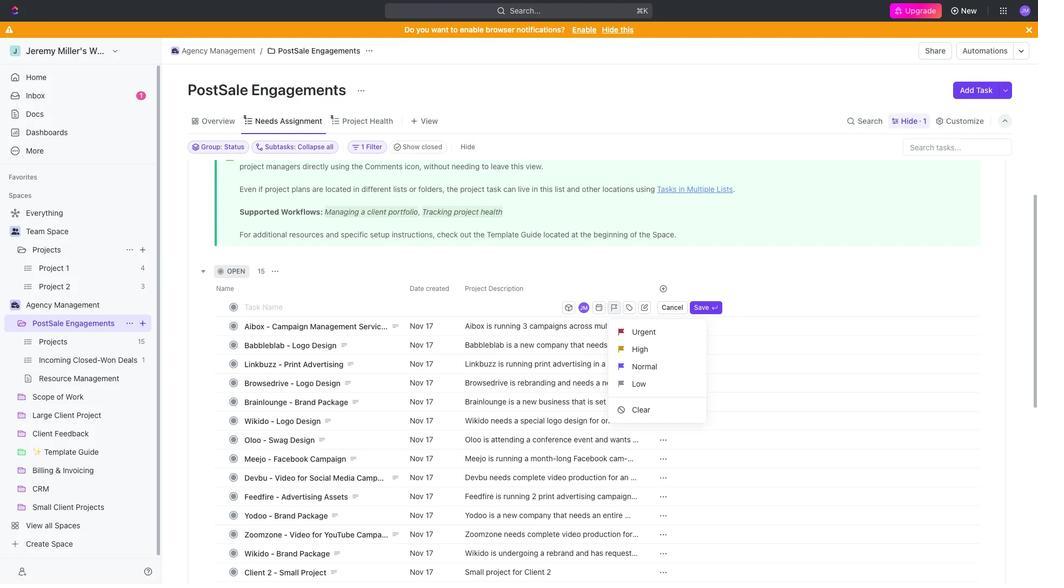Task type: vqa. For each thing, say whether or not it's contained in the screenshot.
page
no



Task type: describe. For each thing, give the bounding box(es) containing it.
0 vertical spatial engagements
[[311, 46, 360, 55]]

yodoo is a new company that needs an entire brand package including logo design. button
[[459, 506, 646, 529]]

project
[[486, 567, 511, 576]]

browsedrive - logo design
[[244, 378, 341, 387]]

campaign.
[[547, 482, 583, 492]]

video for campaign.
[[548, 473, 567, 482]]

brainlounge - brand package link
[[242, 394, 401, 410]]

tree inside sidebar navigation
[[4, 204, 151, 553]]

package for wikido - brand package
[[300, 549, 330, 558]]

zoomzone needs complete video production for a youtube campaign to increase brand awareness. button
[[459, 525, 646, 548]]

automations
[[963, 46, 1008, 55]]

0 vertical spatial to
[[451, 25, 458, 34]]

of inside wikido needs a special logo design for one of their sub-brands.
[[616, 416, 623, 425]]

brands.
[[499, 426, 526, 435]]

design.
[[570, 520, 596, 529]]

- for oloo - swag design
[[263, 435, 267, 444]]

browsedrive is rebranding and needs a new, mod ern logo.
[[465, 378, 639, 397]]

for up wikido - brand package link
[[312, 530, 322, 539]]

of inside feedfire is running 2 print advertising campaigns and needs creation of the assets.
[[534, 501, 541, 511]]

engagements inside sidebar navigation
[[66, 319, 115, 328]]

0 vertical spatial agency management link
[[168, 44, 258, 57]]

1 vertical spatial postsale engagements
[[188, 81, 350, 98]]

running for magazine
[[506, 359, 533, 368]]

needs assignment
[[255, 116, 322, 125]]

home link
[[4, 69, 151, 86]]

projects link
[[32, 241, 121, 259]]

devbu - video for social media campaign
[[244, 473, 393, 482]]

needs inside 'linkbuzz is running print advertising in a well- known magazine and needs content creation.'
[[541, 369, 562, 378]]

- for browsedrive - logo design
[[291, 378, 294, 387]]

- for brainlounge - brand package
[[289, 397, 293, 406]]

overview
[[202, 116, 235, 125]]

- for wikido - logo design
[[271, 416, 274, 425]]

a inside zoomzone needs complete video production for a youtube campaign to increase brand awareness.
[[635, 529, 639, 539]]

0 vertical spatial agency management
[[182, 46, 255, 55]]

linkbuzz - print advertising
[[244, 359, 344, 369]]

agency management inside sidebar navigation
[[26, 300, 100, 309]]

- for aibox - campaign management services
[[266, 322, 270, 331]]

for inside wikido needs a special logo design for one of their sub-brands.
[[590, 416, 599, 425]]

an inside yodoo is a new company that needs an entire brand package including logo design.
[[593, 510, 601, 520]]

including
[[519, 520, 551, 529]]

brand inside zoomzone needs complete video production for a youtube campaign to increase brand awareness.
[[573, 539, 594, 548]]

1 horizontal spatial postsale engagements link
[[265, 44, 363, 57]]

agency inside sidebar navigation
[[26, 300, 52, 309]]

linkbuzz is running print advertising in a well- known magazine and needs content creation. button
[[459, 354, 646, 378]]

sidebar navigation
[[0, 38, 162, 584]]

aibox - campaign management services
[[244, 322, 390, 331]]

0 horizontal spatial 2
[[267, 568, 272, 577]]

Search tasks... text field
[[904, 139, 1012, 155]]

user group image
[[11, 228, 19, 235]]

brand for wikido
[[276, 549, 298, 558]]

video for zoomzone
[[290, 530, 310, 539]]

business time image
[[11, 302, 19, 308]]

services
[[359, 322, 390, 331]]

low
[[632, 379, 646, 388]]

wikido for wikido needs a special logo design for one of their sub-brands.
[[465, 416, 489, 425]]

advertising inside 'linkbuzz is running print advertising in a well- known magazine and needs content creation.'
[[553, 359, 592, 368]]

postsale engagements link inside tree
[[32, 315, 121, 332]]

campaigns
[[597, 492, 635, 501]]

magazine
[[490, 369, 523, 378]]

feedfire for feedfire is running 2 print advertising campaigns and needs creation of the assets.
[[465, 492, 494, 501]]

health
[[370, 116, 393, 125]]

new button
[[946, 2, 984, 19]]

0 horizontal spatial small
[[279, 568, 299, 577]]

entire
[[603, 510, 623, 520]]

customize
[[946, 116, 984, 125]]

1 vertical spatial advertising
[[281, 492, 322, 501]]

mod
[[620, 378, 639, 387]]

complete for media
[[513, 473, 546, 482]]

customize button
[[932, 113, 988, 128]]

devbu - video for social media campaign link
[[242, 470, 401, 485]]

feedfire - advertising assets
[[244, 492, 348, 501]]

is for browsedrive
[[510, 378, 516, 387]]

cancel button
[[658, 301, 688, 314]]

notifications?
[[517, 25, 565, 34]]

small project for client 2
[[465, 567, 551, 576]]

list containing urgent
[[608, 323, 707, 418]]

- for zoomzone - video for youtube campaign
[[284, 530, 288, 539]]

needs inside browsedrive is rebranding and needs a new, mod ern logo.
[[573, 378, 594, 387]]

increase
[[542, 539, 571, 548]]

their
[[465, 426, 481, 435]]

advertising inside feedfire is running 2 print advertising campaigns and needs creation of the assets.
[[557, 492, 595, 501]]

team
[[26, 227, 45, 236]]

small inside button
[[465, 567, 484, 576]]

oloo - swag design
[[244, 435, 315, 444]]

is for feedfire
[[496, 492, 502, 501]]

linkbuzz is running print advertising in a well- known magazine and needs content creation.
[[465, 359, 625, 378]]

a inside browsedrive is rebranding and needs a new, mod ern logo.
[[596, 378, 600, 387]]

add task button
[[954, 82, 999, 99]]

/
[[260, 46, 263, 55]]

logo for browsedrive
[[296, 378, 314, 387]]

search
[[858, 116, 883, 125]]

media
[[524, 482, 545, 492]]

0 vertical spatial agency
[[182, 46, 208, 55]]

wikido for wikido - brand package
[[244, 549, 269, 558]]

space
[[47, 227, 69, 236]]

design for wikido - logo design
[[296, 416, 321, 425]]

client 2 - small project
[[244, 568, 326, 577]]

babbleblab
[[244, 340, 285, 350]]

browsedrive - logo design link
[[242, 375, 401, 391]]

media
[[333, 473, 355, 482]]

dashboards link
[[4, 124, 151, 141]]

- down wikido - brand package
[[274, 568, 277, 577]]

content
[[564, 369, 591, 378]]

linkbuzz - print advertising link
[[242, 356, 401, 372]]

high
[[632, 344, 648, 353]]

a inside wikido needs a special logo design for one of their sub-brands.
[[514, 416, 518, 425]]

needs inside devbu needs complete video production for an upcoming social media campaign.
[[490, 473, 511, 482]]

social
[[309, 473, 331, 482]]

devbu needs complete video production for an upcoming social media campaign. button
[[459, 468, 646, 492]]

management inside aibox - campaign management services link
[[310, 322, 357, 331]]

devbu for devbu - video for social media campaign
[[244, 473, 267, 482]]

1 inside sidebar navigation
[[140, 91, 143, 100]]

zoomzone needs complete video production for a youtube campaign to increase brand awareness.
[[465, 529, 641, 548]]

awareness.
[[596, 539, 635, 548]]

save
[[694, 303, 709, 311]]

- for feedfire - advertising assets
[[276, 492, 279, 501]]

is for yodoo
[[489, 510, 495, 520]]

Task Name text field
[[244, 298, 560, 315]]

browser
[[486, 25, 515, 34]]

zoomzone for zoomzone - video for youtube campaign
[[244, 530, 282, 539]]

needs assignment link
[[253, 113, 322, 128]]

browsedrive for browsedrive - logo design
[[244, 378, 289, 387]]

urgent
[[632, 327, 656, 336]]

overview link
[[200, 113, 235, 128]]

new
[[503, 510, 517, 520]]

search button
[[844, 113, 886, 128]]

2 horizontal spatial 2
[[547, 567, 551, 576]]

new,
[[602, 378, 618, 387]]

meejo - facebook campaign link
[[242, 451, 401, 466]]

small project for client 2 button
[[459, 562, 646, 582]]

yodoo - brand package
[[244, 511, 328, 520]]

logo.
[[479, 388, 496, 397]]

- for yodoo - brand package
[[269, 511, 272, 520]]

design
[[564, 416, 588, 425]]

brand inside yodoo is a new company that needs an entire brand package including logo design.
[[465, 520, 485, 529]]

babbleblab - logo design
[[244, 340, 337, 350]]

zoomzone for zoomzone needs complete video production for a youtube campaign to increase brand awareness.
[[465, 529, 502, 539]]

linkbuzz for linkbuzz is running print advertising in a well- known magazine and needs content creation.
[[465, 359, 496, 368]]

enable
[[573, 25, 597, 34]]

package for yodoo - brand package
[[298, 511, 328, 520]]

brand for brainlounge
[[295, 397, 316, 406]]

and inside browsedrive is rebranding and needs a new, mod ern logo.
[[558, 378, 571, 387]]

aibox
[[244, 322, 265, 331]]

one
[[601, 416, 614, 425]]

normal
[[632, 362, 657, 371]]

clear button
[[613, 401, 703, 418]]

1 vertical spatial 1
[[923, 116, 927, 125]]

0 horizontal spatial client
[[244, 568, 265, 577]]

needs inside wikido needs a special logo design for one of their sub-brands.
[[491, 416, 512, 425]]

for inside devbu needs complete video production for an upcoming social media campaign.
[[609, 473, 618, 482]]

and inside 'linkbuzz is running print advertising in a well- known magazine and needs content creation.'
[[526, 369, 539, 378]]

aibox - campaign management services link
[[242, 318, 401, 334]]

running for creation
[[504, 492, 530, 501]]



Task type: locate. For each thing, give the bounding box(es) containing it.
a up brands.
[[514, 416, 518, 425]]

1 vertical spatial agency management link
[[26, 296, 149, 314]]

1 horizontal spatial devbu
[[465, 473, 488, 482]]

1 vertical spatial video
[[562, 529, 581, 539]]

1 horizontal spatial agency management
[[182, 46, 255, 55]]

client 2 - small project link
[[242, 564, 401, 580]]

0 horizontal spatial and
[[465, 501, 478, 511]]

1 vertical spatial video
[[290, 530, 310, 539]]

1 vertical spatial agency
[[26, 300, 52, 309]]

yodoo for yodoo is a new company that needs an entire brand package including logo design.
[[465, 510, 487, 520]]

2 vertical spatial hide
[[461, 143, 475, 151]]

design for babbleblab - logo design
[[312, 340, 337, 350]]

logo
[[292, 340, 310, 350], [296, 378, 314, 387], [276, 416, 294, 425]]

1 horizontal spatial linkbuzz
[[465, 359, 496, 368]]

zoomzone down yodoo - brand package
[[244, 530, 282, 539]]

1 horizontal spatial and
[[526, 369, 539, 378]]

linkbuzz for linkbuzz - print advertising
[[244, 359, 277, 369]]

2 down increase
[[547, 567, 551, 576]]

production for campaign.
[[569, 473, 607, 482]]

enable
[[460, 25, 484, 34]]

2 vertical spatial logo
[[276, 416, 294, 425]]

1 horizontal spatial agency management link
[[168, 44, 258, 57]]

wikido up their
[[465, 416, 489, 425]]

feedfire up yodoo - brand package
[[244, 492, 274, 501]]

team space link
[[26, 223, 149, 240]]

feedfire is running 2 print advertising campaigns and needs creation of the assets. button
[[459, 487, 646, 511]]

feedfire is running 2 print advertising campaigns and needs creation of the assets.
[[465, 492, 637, 511]]

1 vertical spatial package
[[298, 511, 328, 520]]

0 horizontal spatial zoomzone
[[244, 530, 282, 539]]

package up the wikido - logo design link
[[318, 397, 348, 406]]

production inside devbu needs complete video production for an upcoming social media campaign.
[[569, 473, 607, 482]]

do
[[405, 25, 414, 34]]

wikido for wikido - logo design
[[244, 416, 269, 425]]

1 vertical spatial agency management
[[26, 300, 100, 309]]

package for brainlounge - brand package
[[318, 397, 348, 406]]

is inside browsedrive is rebranding and needs a new, mod ern logo.
[[510, 378, 516, 387]]

advertising up yodoo - brand package
[[281, 492, 322, 501]]

1 horizontal spatial agency
[[182, 46, 208, 55]]

small left project
[[465, 567, 484, 576]]

assets.
[[556, 501, 581, 511]]

running inside feedfire is running 2 print advertising campaigns and needs creation of the assets.
[[504, 492, 530, 501]]

add
[[960, 85, 975, 95]]

for left one at the right
[[590, 416, 599, 425]]

to down including
[[533, 539, 540, 548]]

zoomzone - video for youtube campaign
[[244, 530, 393, 539]]

business time image
[[172, 48, 179, 54]]

0 horizontal spatial devbu
[[244, 473, 267, 482]]

1 horizontal spatial yodoo
[[465, 510, 487, 520]]

design down linkbuzz - print advertising link
[[316, 378, 341, 387]]

feedfire for feedfire - advertising assets
[[244, 492, 274, 501]]

design for oloo - swag design
[[290, 435, 315, 444]]

ern
[[465, 388, 477, 397]]

hide for hide 1
[[901, 116, 918, 125]]

1 vertical spatial hide
[[901, 116, 918, 125]]

upgrade link
[[890, 3, 942, 18]]

video inside zoomzone needs complete video production for a youtube campaign to increase brand awareness.
[[562, 529, 581, 539]]

design for browsedrive - logo design
[[316, 378, 341, 387]]

hide 1
[[901, 116, 927, 125]]

complete up increase
[[527, 529, 560, 539]]

0 horizontal spatial postsale
[[32, 319, 64, 328]]

share button
[[919, 42, 953, 59]]

2 horizontal spatial and
[[558, 378, 571, 387]]

2 vertical spatial package
[[300, 549, 330, 558]]

video up wikido - brand package
[[290, 530, 310, 539]]

needs inside zoomzone needs complete video production for a youtube campaign to increase brand awareness.
[[504, 529, 525, 539]]

postsale inside sidebar navigation
[[32, 319, 64, 328]]

brand for yodoo
[[274, 511, 296, 520]]

meejo - facebook campaign
[[244, 454, 346, 463]]

is inside 'linkbuzz is running print advertising in a well- known magazine and needs content creation.'
[[498, 359, 504, 368]]

agency right business time image
[[182, 46, 208, 55]]

yodoo inside yodoo is a new company that needs an entire brand package including logo design.
[[465, 510, 487, 520]]

- for babbleblab - logo design
[[287, 340, 290, 350]]

browsedrive inside browsedrive is rebranding and needs a new, mod ern logo.
[[465, 378, 508, 387]]

2 horizontal spatial postsale
[[278, 46, 309, 55]]

devbu down meejo
[[244, 473, 267, 482]]

video up campaign. at the bottom right of the page
[[548, 473, 567, 482]]

hide for hide
[[461, 143, 475, 151]]

video
[[548, 473, 567, 482], [562, 529, 581, 539]]

meejo
[[244, 454, 266, 463]]

that
[[553, 510, 567, 520]]

an left entire
[[593, 510, 601, 520]]

- for devbu - video for social media campaign
[[269, 473, 273, 482]]

0 horizontal spatial agency
[[26, 300, 52, 309]]

client down wikido - brand package
[[244, 568, 265, 577]]

0 vertical spatial of
[[616, 416, 623, 425]]

project down wikido - brand package link
[[301, 568, 326, 577]]

0 vertical spatial package
[[318, 397, 348, 406]]

is up package
[[489, 510, 495, 520]]

- left print
[[279, 359, 282, 369]]

0 horizontal spatial hide
[[461, 143, 475, 151]]

0 horizontal spatial of
[[534, 501, 541, 511]]

zoomzone inside zoomzone needs complete video production for a youtube campaign to increase brand awareness.
[[465, 529, 502, 539]]

0 vertical spatial video
[[275, 473, 295, 482]]

0 vertical spatial advertising
[[303, 359, 344, 369]]

favorites
[[9, 173, 37, 181]]

urgent button
[[613, 323, 703, 340]]

for left social
[[297, 473, 307, 482]]

docs
[[26, 109, 44, 118]]

a right in
[[602, 359, 606, 368]]

2 vertical spatial postsale
[[32, 319, 64, 328]]

zoomzone inside zoomzone - video for youtube campaign link
[[244, 530, 282, 539]]

logo up linkbuzz - print advertising
[[292, 340, 310, 350]]

1 vertical spatial advertising
[[557, 492, 595, 501]]

feedfire - advertising assets link
[[242, 489, 401, 504]]

- right meejo
[[268, 454, 272, 463]]

0 horizontal spatial to
[[451, 25, 458, 34]]

is for linkbuzz
[[498, 359, 504, 368]]

- down yodoo - brand package
[[284, 530, 288, 539]]

0 horizontal spatial 1
[[140, 91, 143, 100]]

1 horizontal spatial youtube
[[465, 539, 495, 548]]

print up rebranding
[[535, 359, 551, 368]]

linkbuzz down babbleblab
[[244, 359, 277, 369]]

design up linkbuzz - print advertising link
[[312, 340, 337, 350]]

youtube down package
[[465, 539, 495, 548]]

2 up company
[[532, 492, 537, 501]]

social
[[502, 482, 522, 492]]

0 horizontal spatial feedfire
[[244, 492, 274, 501]]

linkbuzz inside 'linkbuzz is running print advertising in a well- known magazine and needs content creation.'
[[465, 359, 496, 368]]

- right aibox
[[266, 322, 270, 331]]

logo left design
[[547, 416, 562, 425]]

a up awareness.
[[635, 529, 639, 539]]

design
[[312, 340, 337, 350], [316, 378, 341, 387], [296, 416, 321, 425], [290, 435, 315, 444]]

sub-
[[483, 426, 499, 435]]

running up creation
[[504, 492, 530, 501]]

logo up 'oloo - swag design'
[[276, 416, 294, 425]]

1 horizontal spatial postsale
[[188, 81, 248, 98]]

package
[[318, 397, 348, 406], [298, 511, 328, 520], [300, 549, 330, 558]]

print inside 'linkbuzz is running print advertising in a well- known magazine and needs content creation.'
[[535, 359, 551, 368]]

to right 'want'
[[451, 25, 458, 34]]

0 vertical spatial postsale engagements link
[[265, 44, 363, 57]]

1 horizontal spatial of
[[616, 416, 623, 425]]

devbu inside devbu needs complete video production for an upcoming social media campaign.
[[465, 473, 488, 482]]

complete inside zoomzone needs complete video production for a youtube campaign to increase brand awareness.
[[527, 529, 560, 539]]

complete inside devbu needs complete video production for an upcoming social media campaign.
[[513, 473, 546, 482]]

0 horizontal spatial yodoo
[[244, 511, 267, 520]]

1 vertical spatial logo
[[296, 378, 314, 387]]

wikido up oloo
[[244, 416, 269, 425]]

add task
[[960, 85, 993, 95]]

1 horizontal spatial feedfire
[[465, 492, 494, 501]]

well-
[[608, 359, 625, 368]]

1 vertical spatial brand
[[573, 539, 594, 548]]

production inside zoomzone needs complete video production for a youtube campaign to increase brand awareness.
[[583, 529, 621, 539]]

facebook
[[274, 454, 308, 463]]

to
[[451, 25, 458, 34], [533, 539, 540, 548]]

1 vertical spatial logo
[[553, 520, 568, 529]]

brand down browsedrive - logo design
[[295, 397, 316, 406]]

yodoo for yodoo - brand package
[[244, 511, 267, 520]]

0 horizontal spatial brand
[[465, 520, 485, 529]]

brand down feedfire - advertising assets
[[274, 511, 296, 520]]

devbu up upcoming
[[465, 473, 488, 482]]

client down campaign
[[524, 567, 545, 576]]

agency management right business time icon
[[26, 300, 100, 309]]

a up package
[[497, 510, 501, 520]]

1 vertical spatial to
[[533, 539, 540, 548]]

an up campaigns
[[620, 473, 629, 482]]

2 down wikido - brand package
[[267, 568, 272, 577]]

1 horizontal spatial client
[[524, 567, 545, 576]]

1 vertical spatial of
[[534, 501, 541, 511]]

logo down "that"
[[553, 520, 568, 529]]

1 vertical spatial production
[[583, 529, 621, 539]]

video down facebook
[[275, 473, 295, 482]]

advertising up browsedrive - logo design link
[[303, 359, 344, 369]]

babbleblab - logo design link
[[242, 337, 401, 353]]

2 inside feedfire is running 2 print advertising campaigns and needs creation of the assets.
[[532, 492, 537, 501]]

2 vertical spatial brand
[[276, 549, 298, 558]]

assets
[[324, 492, 348, 501]]

video for increase
[[562, 529, 581, 539]]

logo inside yodoo is a new company that needs an entire brand package including logo design.
[[553, 520, 568, 529]]

logo up "brainlounge - brand package" on the bottom
[[296, 378, 314, 387]]

1 vertical spatial an
[[593, 510, 601, 520]]

complete for to
[[527, 529, 560, 539]]

agency management
[[182, 46, 255, 55], [26, 300, 100, 309]]

0 vertical spatial management
[[210, 46, 255, 55]]

0 horizontal spatial an
[[593, 510, 601, 520]]

is up magazine
[[498, 359, 504, 368]]

2 vertical spatial management
[[310, 322, 357, 331]]

wikido inside wikido needs a special logo design for one of their sub-brands.
[[465, 416, 489, 425]]

small down wikido - brand package
[[279, 568, 299, 577]]

tree
[[4, 204, 151, 553]]

hide button
[[456, 141, 480, 154]]

wikido - logo design link
[[242, 413, 401, 429]]

- for wikido - brand package
[[271, 549, 274, 558]]

logo for wikido
[[276, 416, 294, 425]]

devbu for devbu needs complete video production for an upcoming social media campaign.
[[465, 473, 488, 482]]

brainlounge - brand package
[[244, 397, 348, 406]]

- right oloo
[[263, 435, 267, 444]]

yodoo down upcoming
[[465, 510, 487, 520]]

1 horizontal spatial management
[[210, 46, 255, 55]]

1 vertical spatial running
[[504, 492, 530, 501]]

1 horizontal spatial project
[[342, 116, 368, 125]]

0 vertical spatial postsale engagements
[[278, 46, 360, 55]]

1 horizontal spatial small
[[465, 567, 484, 576]]

the
[[543, 501, 554, 511]]

- up "client 2 - small project"
[[271, 549, 274, 558]]

production up awareness.
[[583, 529, 621, 539]]

is left social
[[496, 492, 502, 501]]

client inside button
[[524, 567, 545, 576]]

cancel
[[662, 303, 683, 311]]

0 horizontal spatial agency management
[[26, 300, 100, 309]]

zoomzone - video for youtube campaign link
[[242, 526, 401, 542]]

an inside devbu needs complete video production for an upcoming social media campaign.
[[620, 473, 629, 482]]

browsedrive for browsedrive is rebranding and needs a new, mod ern logo.
[[465, 378, 508, 387]]

needs inside yodoo is a new company that needs an entire brand package including logo design.
[[569, 510, 590, 520]]

needs inside feedfire is running 2 print advertising campaigns and needs creation of the assets.
[[480, 501, 501, 511]]

do you want to enable browser notifications? enable hide this
[[405, 25, 634, 34]]

print up the
[[539, 492, 555, 501]]

0 horizontal spatial agency management link
[[26, 296, 149, 314]]

logo for babbleblab
[[292, 340, 310, 350]]

a inside 'linkbuzz is running print advertising in a well- known magazine and needs content creation.'
[[602, 359, 606, 368]]

of right one at the right
[[616, 416, 623, 425]]

brand up "client 2 - small project"
[[276, 549, 298, 558]]

0 vertical spatial brand
[[295, 397, 316, 406]]

package down zoomzone - video for youtube campaign
[[300, 549, 330, 558]]

-
[[266, 322, 270, 331], [287, 340, 290, 350], [279, 359, 282, 369], [291, 378, 294, 387], [289, 397, 293, 406], [271, 416, 274, 425], [263, 435, 267, 444], [268, 454, 272, 463], [269, 473, 273, 482], [276, 492, 279, 501], [269, 511, 272, 520], [284, 530, 288, 539], [271, 549, 274, 558], [274, 568, 277, 577]]

complete up the media
[[513, 473, 546, 482]]

logo inside wikido needs a special logo design for one of their sub-brands.
[[547, 416, 562, 425]]

1 horizontal spatial zoomzone
[[465, 529, 502, 539]]

wikido - logo design
[[244, 416, 321, 425]]

favorites button
[[4, 171, 42, 184]]

- down print
[[291, 378, 294, 387]]

- up print
[[287, 340, 290, 350]]

- for linkbuzz - print advertising
[[279, 359, 282, 369]]

wikido
[[465, 416, 489, 425], [244, 416, 269, 425], [244, 549, 269, 558]]

0 vertical spatial running
[[506, 359, 533, 368]]

for up campaigns
[[609, 473, 618, 482]]

0 vertical spatial an
[[620, 473, 629, 482]]

yodoo down feedfire - advertising assets
[[244, 511, 267, 520]]

to inside zoomzone needs complete video production for a youtube campaign to increase brand awareness.
[[533, 539, 540, 548]]

known
[[465, 369, 488, 378]]

video inside devbu needs complete video production for an upcoming social media campaign.
[[548, 473, 567, 482]]

is left rebranding
[[510, 378, 516, 387]]

browsedrive up brainlounge
[[244, 378, 289, 387]]

for inside zoomzone needs complete video production for a youtube campaign to increase brand awareness.
[[623, 529, 633, 539]]

rebranding
[[518, 378, 556, 387]]

is inside yodoo is a new company that needs an entire brand package including logo design.
[[489, 510, 495, 520]]

running inside 'linkbuzz is running print advertising in a well- known magazine and needs content creation.'
[[506, 359, 533, 368]]

docs link
[[4, 105, 151, 123]]

2
[[532, 492, 537, 501], [547, 567, 551, 576], [267, 568, 272, 577]]

you
[[416, 25, 429, 34]]

hide inside button
[[461, 143, 475, 151]]

running
[[506, 359, 533, 368], [504, 492, 530, 501]]

0 horizontal spatial linkbuzz
[[244, 359, 277, 369]]

0 vertical spatial advertising
[[553, 359, 592, 368]]

save button
[[690, 301, 722, 314]]

zoomzone up campaign
[[465, 529, 502, 539]]

0 vertical spatial logo
[[547, 416, 562, 425]]

1 vertical spatial management
[[54, 300, 100, 309]]

brand down design.
[[573, 539, 594, 548]]

postsale engagements
[[278, 46, 360, 55], [188, 81, 350, 98], [32, 319, 115, 328]]

video for devbu
[[275, 473, 295, 482]]

youtube down yodoo - brand package link
[[324, 530, 355, 539]]

browsedrive up logo.
[[465, 378, 508, 387]]

1 horizontal spatial browsedrive
[[465, 378, 508, 387]]

team space
[[26, 227, 69, 236]]

yodoo
[[465, 510, 487, 520], [244, 511, 267, 520]]

postsale engagements inside sidebar navigation
[[32, 319, 115, 328]]

- down browsedrive - logo design
[[289, 397, 293, 406]]

production for increase
[[583, 529, 621, 539]]

creation.
[[593, 369, 623, 378]]

production up campaign. at the bottom right of the page
[[569, 473, 607, 482]]

wikido up "client 2 - small project"
[[244, 549, 269, 558]]

package up zoomzone - video for youtube campaign
[[298, 511, 328, 520]]

wikido needs a special logo design for one of their sub-brands. button
[[459, 411, 646, 435]]

this
[[621, 25, 634, 34]]

advertising up the content
[[553, 359, 592, 368]]

0 horizontal spatial youtube
[[324, 530, 355, 539]]

print inside feedfire is running 2 print advertising campaigns and needs creation of the assets.
[[539, 492, 555, 501]]

0 horizontal spatial management
[[54, 300, 100, 309]]

of left the
[[534, 501, 541, 511]]

1 vertical spatial engagements
[[251, 81, 346, 98]]

wikido - brand package
[[244, 549, 330, 558]]

0 vertical spatial production
[[569, 473, 607, 482]]

client
[[524, 567, 545, 576], [244, 568, 265, 577]]

feedfire left social
[[465, 492, 494, 501]]

1 horizontal spatial an
[[620, 473, 629, 482]]

a inside yodoo is a new company that needs an entire brand package including logo design.
[[497, 510, 501, 520]]

0 vertical spatial hide
[[602, 25, 619, 34]]

- up the swag
[[271, 416, 274, 425]]

agency right business time icon
[[26, 300, 52, 309]]

1 vertical spatial print
[[539, 492, 555, 501]]

0 vertical spatial postsale
[[278, 46, 309, 55]]

agency management left /
[[182, 46, 255, 55]]

special
[[520, 416, 545, 425]]

engagements
[[311, 46, 360, 55], [251, 81, 346, 98], [66, 319, 115, 328]]

inbox
[[26, 91, 45, 100]]

feedfire inside feedfire is running 2 print advertising campaigns and needs creation of the assets.
[[465, 492, 494, 501]]

design up meejo - facebook campaign
[[290, 435, 315, 444]]

upcoming
[[465, 482, 500, 492]]

for right project
[[513, 567, 522, 576]]

advertising up assets.
[[557, 492, 595, 501]]

management inside sidebar navigation
[[54, 300, 100, 309]]

youtube inside zoomzone needs complete video production for a youtube campaign to increase brand awareness.
[[465, 539, 495, 548]]

linkbuzz up "known" at the left of the page
[[465, 359, 496, 368]]

share
[[925, 46, 946, 55]]

- for meejo - facebook campaign
[[268, 454, 272, 463]]

yodoo - brand package link
[[242, 508, 401, 523]]

want
[[431, 25, 449, 34]]

project left health
[[342, 116, 368, 125]]

brand left package
[[465, 520, 485, 529]]

agency management link
[[168, 44, 258, 57], [26, 296, 149, 314]]

0 vertical spatial youtube
[[324, 530, 355, 539]]

0 horizontal spatial project
[[301, 568, 326, 577]]

1 vertical spatial postsale
[[188, 81, 248, 98]]

low button
[[613, 375, 703, 392]]

1
[[140, 91, 143, 100], [923, 116, 927, 125]]

- up yodoo - brand package
[[276, 492, 279, 501]]

1 vertical spatial brand
[[274, 511, 296, 520]]

0 vertical spatial project
[[342, 116, 368, 125]]

a left new,
[[596, 378, 600, 387]]

projects
[[32, 245, 61, 254]]

home
[[26, 72, 47, 82]]

browsedrive is rebranding and needs a new, mod ern logo. button
[[459, 373, 646, 397]]

list
[[608, 323, 707, 418]]

- down feedfire - advertising assets
[[269, 511, 272, 520]]

for up awareness.
[[623, 529, 633, 539]]

0 vertical spatial brand
[[465, 520, 485, 529]]

0 vertical spatial logo
[[292, 340, 310, 350]]

0 horizontal spatial browsedrive
[[244, 378, 289, 387]]

0 vertical spatial video
[[548, 473, 567, 482]]

2 vertical spatial postsale engagements
[[32, 319, 115, 328]]

design down "brainlounge - brand package" on the bottom
[[296, 416, 321, 425]]

running up magazine
[[506, 359, 533, 368]]

is inside feedfire is running 2 print advertising campaigns and needs creation of the assets.
[[496, 492, 502, 501]]

tree containing team space
[[4, 204, 151, 553]]

video up increase
[[562, 529, 581, 539]]

- down meejo - facebook campaign
[[269, 473, 273, 482]]

and inside feedfire is running 2 print advertising campaigns and needs creation of the assets.
[[465, 501, 478, 511]]



